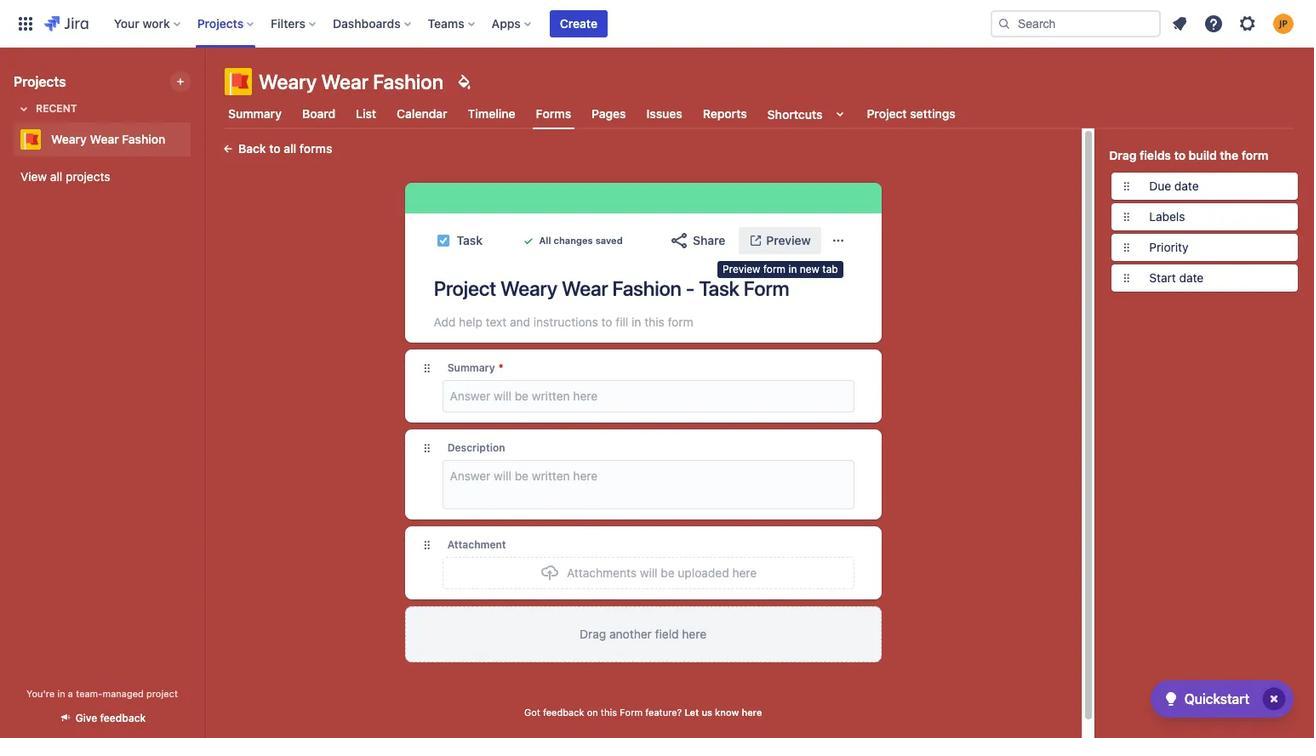 Task type: locate. For each thing, give the bounding box(es) containing it.
here
[[573, 389, 598, 404], [573, 469, 598, 484], [733, 566, 757, 581], [682, 627, 707, 642], [742, 707, 762, 719]]

feedback inside button
[[100, 713, 146, 725]]

projects right work
[[197, 16, 244, 30]]

0 horizontal spatial summary
[[228, 106, 282, 121]]

weary wear fashion up view all projects link
[[51, 132, 166, 146]]

in
[[789, 263, 797, 276], [632, 315, 641, 329], [57, 689, 65, 700]]

summary for summary *
[[447, 362, 495, 375]]

your work
[[114, 16, 170, 30]]

weary up the and
[[501, 277, 558, 301]]

wear up list
[[321, 70, 369, 94]]

form down "preview form in new tab" at the right of the page
[[744, 277, 790, 301]]

project left settings
[[867, 106, 907, 121]]

0 vertical spatial projects
[[197, 16, 244, 30]]

share button
[[659, 227, 736, 255]]

set background color image
[[454, 72, 474, 92]]

summary up back
[[228, 106, 282, 121]]

1 horizontal spatial weary
[[259, 70, 317, 94]]

project
[[867, 106, 907, 121], [434, 277, 496, 301]]

1 horizontal spatial fashion
[[373, 70, 444, 94]]

will
[[494, 389, 512, 404], [494, 469, 512, 484], [640, 566, 658, 581]]

pages
[[592, 106, 626, 121]]

help image
[[1204, 13, 1224, 34]]

1 answer will be written here from the top
[[450, 389, 598, 404]]

1 horizontal spatial weary wear fashion
[[259, 70, 444, 94]]

2 written from the top
[[532, 469, 570, 484]]

fashion left add to starred icon
[[122, 132, 166, 146]]

let us know here button
[[685, 707, 762, 720]]

jira image
[[44, 13, 88, 34], [44, 13, 88, 34]]

list link
[[353, 99, 380, 129]]

0 vertical spatial wear
[[321, 70, 369, 94]]

1 vertical spatial preview
[[723, 263, 761, 276]]

0 horizontal spatial weary
[[51, 132, 87, 146]]

appswitcher icon image
[[15, 13, 36, 34]]

0 vertical spatial answer will be written here
[[450, 389, 598, 404]]

date right start
[[1180, 271, 1204, 285]]

banner
[[0, 0, 1314, 48]]

0 horizontal spatial weary wear fashion
[[51, 132, 166, 146]]

to right back
[[269, 141, 281, 156]]

preview down share
[[723, 263, 761, 276]]

new
[[800, 263, 820, 276]]

0 vertical spatial form
[[1242, 148, 1269, 163]]

tab list
[[215, 99, 1304, 129]]

task right -
[[699, 277, 740, 301]]

1 vertical spatial summary
[[447, 362, 495, 375]]

2 horizontal spatial weary
[[501, 277, 558, 301]]

on
[[587, 707, 598, 719]]

0 vertical spatial all
[[284, 141, 297, 156]]

drag left another
[[580, 627, 606, 642]]

project up help
[[434, 277, 496, 301]]

1 vertical spatial written
[[532, 469, 570, 484]]

to left build
[[1174, 148, 1186, 163]]

fill
[[616, 315, 629, 329]]

1 vertical spatial be
[[515, 469, 529, 484]]

view
[[20, 169, 47, 184]]

will down description
[[494, 469, 512, 484]]

add
[[434, 315, 456, 329]]

1 vertical spatial this
[[601, 707, 617, 719]]

form
[[744, 277, 790, 301], [620, 707, 643, 719]]

feedback
[[543, 707, 584, 719], [100, 713, 146, 725]]

1 vertical spatial form
[[620, 707, 643, 719]]

form
[[1242, 148, 1269, 163], [763, 263, 786, 276], [668, 315, 694, 329]]

collapse recent projects image
[[14, 99, 34, 119]]

1 horizontal spatial summary
[[447, 362, 495, 375]]

1 horizontal spatial form
[[763, 263, 786, 276]]

fashion
[[373, 70, 444, 94], [122, 132, 166, 146], [612, 277, 682, 301]]

2 answer will be written here from the top
[[450, 469, 598, 484]]

form actions image
[[831, 234, 845, 248]]

recent
[[36, 102, 77, 115]]

back to all forms link
[[211, 135, 343, 163]]

written
[[532, 389, 570, 404], [532, 469, 570, 484]]

in left new
[[789, 263, 797, 276]]

answer down the summary *
[[450, 389, 491, 404]]

drag
[[1110, 148, 1137, 163], [580, 627, 606, 642]]

1 vertical spatial project
[[434, 277, 496, 301]]

start date
[[1150, 271, 1204, 285]]

date
[[1175, 179, 1199, 193], [1180, 271, 1204, 285]]

projects inside popup button
[[197, 16, 244, 30]]

project
[[146, 689, 178, 700]]

your profile and settings image
[[1274, 13, 1294, 34]]

0 horizontal spatial drag
[[580, 627, 606, 642]]

feedback left on
[[543, 707, 584, 719]]

to left fill
[[602, 315, 613, 329]]

date for start date
[[1180, 271, 1204, 285]]

description
[[447, 442, 505, 455]]

preview inside tooltip
[[723, 263, 761, 276]]

1 horizontal spatial all
[[284, 141, 297, 156]]

preview
[[767, 233, 811, 248], [723, 263, 761, 276]]

1 vertical spatial weary wear fashion
[[51, 132, 166, 146]]

attachments will be uploaded here
[[567, 566, 757, 581]]

projects
[[197, 16, 244, 30], [14, 74, 66, 89]]

summary left *
[[447, 362, 495, 375]]

reports link
[[700, 99, 751, 129]]

dashboards button
[[328, 10, 418, 37]]

to
[[269, 141, 281, 156], [1174, 148, 1186, 163], [602, 315, 613, 329]]

0 vertical spatial be
[[515, 389, 529, 404]]

summary *
[[447, 362, 503, 375]]

all changes saved
[[539, 235, 623, 246]]

1 horizontal spatial this
[[645, 315, 665, 329]]

0 vertical spatial answer
[[450, 389, 491, 404]]

0 vertical spatial fashion
[[373, 70, 444, 94]]

this right fill
[[645, 315, 665, 329]]

*
[[499, 362, 503, 375]]

apps button
[[487, 10, 538, 37]]

will down *
[[494, 389, 512, 404]]

managed
[[103, 689, 144, 700]]

primary element
[[10, 0, 991, 47]]

preview for preview
[[767, 233, 811, 248]]

0 horizontal spatial project
[[434, 277, 496, 301]]

0 horizontal spatial form
[[620, 707, 643, 719]]

attachment
[[447, 539, 506, 552]]

0 horizontal spatial projects
[[14, 74, 66, 89]]

0 vertical spatial this
[[645, 315, 665, 329]]

weary down the "recent"
[[51, 132, 87, 146]]

2 horizontal spatial fashion
[[612, 277, 682, 301]]

2 horizontal spatial in
[[789, 263, 797, 276]]

2 vertical spatial fashion
[[612, 277, 682, 301]]

1 horizontal spatial project
[[867, 106, 907, 121]]

Search field
[[991, 10, 1161, 37]]

0 vertical spatial date
[[1175, 179, 1199, 193]]

1 horizontal spatial preview
[[767, 233, 811, 248]]

weary up 'board'
[[259, 70, 317, 94]]

2 vertical spatial weary
[[501, 277, 558, 301]]

project inside tab list
[[867, 106, 907, 121]]

0 vertical spatial will
[[494, 389, 512, 404]]

answer
[[450, 389, 491, 404], [450, 469, 491, 484]]

2 answer from the top
[[450, 469, 491, 484]]

2 vertical spatial will
[[640, 566, 658, 581]]

weary
[[259, 70, 317, 94], [51, 132, 87, 146], [501, 277, 558, 301]]

in right fill
[[632, 315, 641, 329]]

1 vertical spatial answer will be written here
[[450, 469, 598, 484]]

1 vertical spatial drag
[[580, 627, 606, 642]]

2 vertical spatial in
[[57, 689, 65, 700]]

0 vertical spatial drag
[[1110, 148, 1137, 163]]

fashion up fill
[[612, 277, 682, 301]]

team-
[[76, 689, 103, 700]]

task left all
[[457, 233, 483, 248]]

1 vertical spatial form
[[763, 263, 786, 276]]

this right on
[[601, 707, 617, 719]]

summary for summary
[[228, 106, 282, 121]]

date right due
[[1175, 179, 1199, 193]]

1 vertical spatial fashion
[[122, 132, 166, 146]]

projects
[[66, 169, 110, 184]]

will right the attachments
[[640, 566, 658, 581]]

1 vertical spatial all
[[50, 169, 62, 184]]

feature?
[[646, 707, 682, 719]]

0 horizontal spatial task
[[457, 233, 483, 248]]

in left a
[[57, 689, 65, 700]]

1 written from the top
[[532, 389, 570, 404]]

drag left fields
[[1110, 148, 1137, 163]]

answer will be written here
[[450, 389, 598, 404], [450, 469, 598, 484]]

issues
[[647, 106, 683, 121]]

1 horizontal spatial drag
[[1110, 148, 1137, 163]]

0 horizontal spatial feedback
[[100, 713, 146, 725]]

0 vertical spatial task
[[457, 233, 483, 248]]

form down -
[[668, 315, 694, 329]]

2 horizontal spatial wear
[[562, 277, 608, 301]]

form left feature?
[[620, 707, 643, 719]]

will for summary
[[494, 389, 512, 404]]

all right view
[[50, 169, 62, 184]]

priority
[[1150, 240, 1189, 255]]

timeline link
[[465, 99, 519, 129]]

1 horizontal spatial feedback
[[543, 707, 584, 719]]

0 horizontal spatial wear
[[90, 132, 119, 146]]

project for project settings
[[867, 106, 907, 121]]

preview form in new tab tooltip
[[718, 261, 843, 278]]

1 horizontal spatial projects
[[197, 16, 244, 30]]

written for description
[[532, 469, 570, 484]]

dashboards
[[333, 16, 401, 30]]

all left the "forms"
[[284, 141, 297, 156]]

preview inside button
[[767, 233, 811, 248]]

task
[[457, 233, 483, 248], [699, 277, 740, 301]]

1 answer from the top
[[450, 389, 491, 404]]

1 horizontal spatial task
[[699, 277, 740, 301]]

wear up view all projects link
[[90, 132, 119, 146]]

summary inside tab list
[[228, 106, 282, 121]]

pages link
[[588, 99, 630, 129]]

0 vertical spatial project
[[867, 106, 907, 121]]

forms
[[536, 106, 571, 121]]

fashion up calendar
[[373, 70, 444, 94]]

0 vertical spatial form
[[744, 277, 790, 301]]

1 vertical spatial answer
[[450, 469, 491, 484]]

wear up instructions
[[562, 277, 608, 301]]

1 vertical spatial date
[[1180, 271, 1204, 285]]

form down preview button
[[763, 263, 786, 276]]

you're in a team-managed project
[[26, 689, 178, 700]]

1 horizontal spatial wear
[[321, 70, 369, 94]]

0 vertical spatial in
[[789, 263, 797, 276]]

1 vertical spatial will
[[494, 469, 512, 484]]

instructions
[[534, 315, 598, 329]]

feedback down managed
[[100, 713, 146, 725]]

projects up the "recent"
[[14, 74, 66, 89]]

shortcuts button
[[764, 99, 853, 129]]

feedback for give
[[100, 713, 146, 725]]

this
[[645, 315, 665, 329], [601, 707, 617, 719]]

view all projects
[[20, 169, 110, 184]]

form inside tooltip
[[763, 263, 786, 276]]

summary
[[228, 106, 282, 121], [447, 362, 495, 375]]

drag for drag another field here
[[580, 627, 606, 642]]

a
[[68, 689, 73, 700]]

answer will be written here down description
[[450, 469, 598, 484]]

0 vertical spatial summary
[[228, 106, 282, 121]]

written for summary
[[532, 389, 570, 404]]

0 horizontal spatial preview
[[723, 263, 761, 276]]

0 horizontal spatial fashion
[[122, 132, 166, 146]]

labels
[[1150, 209, 1185, 224]]

uploaded
[[678, 566, 729, 581]]

0 horizontal spatial form
[[668, 315, 694, 329]]

2 vertical spatial be
[[661, 566, 675, 581]]

0 vertical spatial written
[[532, 389, 570, 404]]

1 vertical spatial weary
[[51, 132, 87, 146]]

project settings link
[[864, 99, 959, 129]]

form right the
[[1242, 148, 1269, 163]]

0 vertical spatial weary
[[259, 70, 317, 94]]

search image
[[998, 17, 1011, 30]]

answer down description
[[450, 469, 491, 484]]

preview up "preview form in new tab" at the right of the page
[[767, 233, 811, 248]]

field
[[655, 627, 679, 642]]

0 horizontal spatial to
[[269, 141, 281, 156]]

preview form in new tab
[[723, 263, 838, 276]]

drag for drag fields to build the form
[[1110, 148, 1137, 163]]

weary wear fashion up list
[[259, 70, 444, 94]]

teams
[[428, 16, 465, 30]]

answer will be written here down *
[[450, 389, 598, 404]]

1 horizontal spatial form
[[744, 277, 790, 301]]

1 vertical spatial in
[[632, 315, 641, 329]]

tab
[[823, 263, 838, 276]]

timeline
[[468, 106, 516, 121]]

0 vertical spatial preview
[[767, 233, 811, 248]]

banner containing your work
[[0, 0, 1314, 48]]



Task type: vqa. For each thing, say whether or not it's contained in the screenshot.
Settings Icon
no



Task type: describe. For each thing, give the bounding box(es) containing it.
1 vertical spatial task
[[699, 277, 740, 301]]

us
[[702, 707, 713, 719]]

will for description
[[494, 469, 512, 484]]

filters button
[[266, 10, 323, 37]]

1 vertical spatial projects
[[14, 74, 66, 89]]

share
[[693, 233, 726, 248]]

give feedback button
[[48, 705, 156, 733]]

notifications image
[[1170, 13, 1190, 34]]

work
[[143, 16, 170, 30]]

board
[[302, 106, 336, 121]]

create project image
[[174, 75, 187, 89]]

project settings
[[867, 106, 956, 121]]

2 horizontal spatial to
[[1174, 148, 1186, 163]]

preview button
[[739, 227, 821, 255]]

apps
[[492, 16, 521, 30]]

answer for summary
[[450, 389, 491, 404]]

due
[[1150, 179, 1172, 193]]

calendar link
[[393, 99, 451, 129]]

board link
[[299, 99, 339, 129]]

forms
[[300, 141, 332, 156]]

your
[[114, 16, 139, 30]]

help
[[459, 315, 483, 329]]

upload image
[[540, 564, 560, 584]]

be for summary
[[515, 389, 529, 404]]

your work button
[[109, 10, 187, 37]]

all
[[539, 235, 551, 246]]

back
[[238, 141, 266, 156]]

and
[[510, 315, 530, 329]]

calendar
[[397, 106, 448, 121]]

changes
[[554, 235, 593, 246]]

2 vertical spatial form
[[668, 315, 694, 329]]

saved
[[596, 235, 623, 246]]

you're
[[26, 689, 55, 700]]

drag another field here
[[580, 627, 707, 642]]

projects button
[[192, 10, 261, 37]]

know
[[715, 707, 739, 719]]

fields
[[1140, 148, 1171, 163]]

0 horizontal spatial all
[[50, 169, 62, 184]]

issues link
[[643, 99, 686, 129]]

shortcuts
[[768, 107, 823, 121]]

0 horizontal spatial in
[[57, 689, 65, 700]]

2 vertical spatial wear
[[562, 277, 608, 301]]

drag fields to build the form
[[1110, 148, 1269, 163]]

add help text and instructions to fill in this form
[[434, 315, 694, 329]]

settings
[[910, 106, 956, 121]]

1 vertical spatial wear
[[90, 132, 119, 146]]

answer will be written here for summary
[[450, 389, 598, 404]]

due date
[[1150, 179, 1199, 193]]

1 horizontal spatial in
[[632, 315, 641, 329]]

back to all forms
[[238, 141, 332, 156]]

list
[[356, 106, 376, 121]]

give
[[76, 713, 97, 725]]

create button
[[550, 10, 608, 37]]

2 horizontal spatial form
[[1242, 148, 1269, 163]]

answer for description
[[450, 469, 491, 484]]

tab list containing forms
[[215, 99, 1304, 129]]

give feedback
[[76, 713, 146, 725]]

start
[[1150, 271, 1176, 285]]

date for due date
[[1175, 179, 1199, 193]]

share image
[[669, 231, 690, 251]]

view all projects link
[[14, 162, 191, 192]]

answer will be written here for description
[[450, 469, 598, 484]]

dismiss quickstart image
[[1261, 686, 1288, 713]]

quickstart button
[[1151, 681, 1294, 719]]

got
[[524, 707, 540, 719]]

build
[[1189, 148, 1217, 163]]

another
[[610, 627, 652, 642]]

check image
[[1161, 690, 1181, 710]]

1 horizontal spatial to
[[602, 315, 613, 329]]

got feedback on this form feature? let us know here
[[524, 707, 762, 719]]

project weary wear fashion - task form
[[434, 277, 790, 301]]

let
[[685, 707, 699, 719]]

quickstart
[[1185, 692, 1250, 707]]

reports
[[703, 106, 747, 121]]

in inside tooltip
[[789, 263, 797, 276]]

teams button
[[423, 10, 482, 37]]

settings image
[[1238, 13, 1258, 34]]

summary link
[[225, 99, 285, 129]]

add to starred image
[[186, 129, 206, 150]]

the
[[1220, 148, 1239, 163]]

filters
[[271, 16, 306, 30]]

preview for preview form in new tab
[[723, 263, 761, 276]]

0 horizontal spatial this
[[601, 707, 617, 719]]

0 vertical spatial weary wear fashion
[[259, 70, 444, 94]]

create
[[560, 16, 598, 30]]

be for description
[[515, 469, 529, 484]]

attachments
[[567, 566, 637, 581]]

project for project weary wear fashion - task form
[[434, 277, 496, 301]]

sidebar navigation image
[[186, 68, 223, 102]]

text
[[486, 315, 507, 329]]

feedback for got
[[543, 707, 584, 719]]



